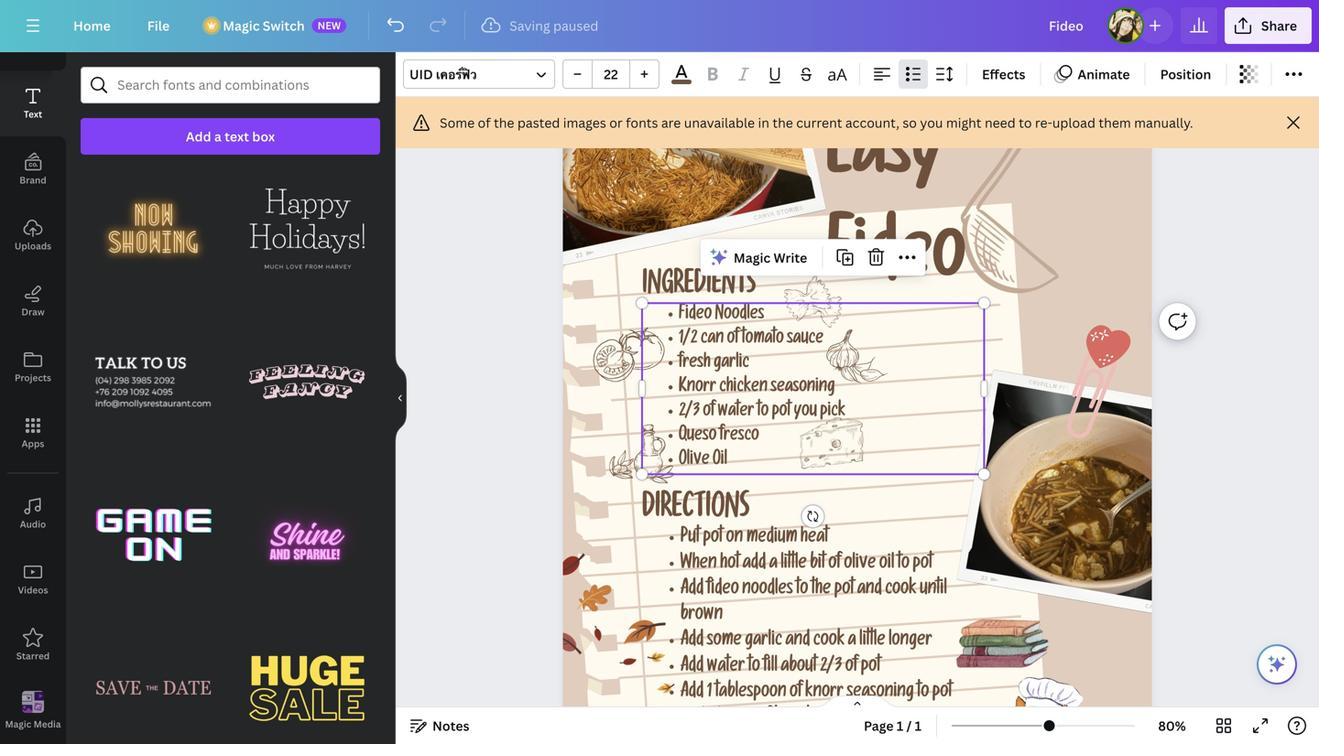Task type: vqa. For each thing, say whether or not it's contained in the screenshot.
leftmost the "Lu"
no



Task type: describe. For each thing, give the bounding box(es) containing it.
text button
[[0, 71, 66, 137]]

longer
[[889, 633, 933, 652]]

can inside fideo noodles 1/2 can of tomato sauce
[[701, 331, 724, 350]]

of inside fideo noodles 1/2 can of tomato sauce
[[727, 331, 739, 350]]

water inside put pot on medium heat when hot add a little bit of olive oil to pot add fideo noodles to the pot and cook until brown add some garlic and cook a little longer add water to fill about 2/3 of pot add 1 tablespoon of knorr seasoning to pot and 1/2 can of tomato sauce
[[707, 659, 745, 678]]

uid เคอร์ฟิว
[[410, 66, 477, 83]]

1/2 inside put pot on medium heat when hot add a little bit of olive oil to pot add fideo noodles to the pot and cook until brown add some garlic and cook a little longer add water to fill about 2/3 of pot add 1 tablespoon of knorr seasoning to pot and 1/2 can of tomato sauce
[[709, 711, 728, 730]]

on
[[726, 530, 743, 549]]

draw
[[21, 306, 45, 318]]

chicken
[[720, 380, 768, 398]]

tomato inside fideo noodles 1/2 can of tomato sauce
[[742, 331, 784, 350]]

fresco
[[720, 429, 759, 447]]

1 horizontal spatial group
[[234, 145, 380, 302]]

0 vertical spatial and
[[858, 582, 882, 601]]

some
[[440, 114, 475, 131]]

magic media button
[[0, 679, 66, 745]]

oil
[[713, 453, 728, 471]]

saving
[[510, 17, 550, 34]]

can inside put pot on medium heat when hot add a little bit of olive oil to pot add fideo noodles to the pot and cook until brown add some garlic and cook a little longer add water to fill about 2/3 of pot add 1 tablespoon of knorr seasoning to pot and 1/2 can of tomato sauce
[[731, 711, 756, 730]]

page
[[864, 718, 894, 735]]

position button
[[1153, 60, 1219, 89]]

starred
[[16, 651, 50, 663]]

of right bit
[[829, 556, 841, 575]]

Design title text field
[[1035, 7, 1100, 44]]

some of the pasted images or fonts are unavailable in the current account, so you might need to re-upload them manually.
[[440, 114, 1194, 131]]

fideo for fideo
[[827, 226, 966, 303]]

need
[[985, 114, 1016, 131]]

queso
[[679, 429, 717, 447]]

to left fill
[[748, 659, 760, 678]]

directions
[[642, 497, 750, 528]]

main menu bar
[[0, 0, 1320, 52]]

of down about
[[790, 685, 802, 704]]

tablespoon
[[715, 685, 787, 704]]

fideo noodles 1/2 can of tomato sauce
[[679, 307, 824, 350]]

เคอร์ฟิว
[[436, 66, 477, 83]]

0 horizontal spatial group
[[81, 145, 227, 302]]

bit
[[810, 556, 826, 575]]

upload
[[1053, 114, 1096, 131]]

uploads
[[15, 240, 51, 252]]

seasoning inside put pot on medium heat when hot add a little bit of olive oil to pot add fideo noodles to the pot and cook until brown add some garlic and cook a little longer add water to fill about 2/3 of pot add 1 tablespoon of knorr seasoning to pot and 1/2 can of tomato sauce
[[847, 685, 914, 704]]

draw button
[[0, 268, 66, 334]]

box
[[252, 128, 275, 145]]

add inside button
[[186, 128, 211, 145]]

uid เคอร์ฟิว button
[[403, 60, 555, 89]]

videos button
[[0, 547, 66, 613]]

knorr
[[679, 380, 716, 398]]

animate button
[[1049, 60, 1138, 89]]

water inside knorr chicken seasoning 2/3 of water to pot you pick queso fresco olive oil
[[718, 404, 754, 423]]

some
[[707, 633, 742, 652]]

projects button
[[0, 334, 66, 400]]

or
[[610, 114, 623, 131]]

1 inside put pot on medium heat when hot add a little bit of olive oil to pot add fideo noodles to the pot and cook until brown add some garlic and cook a little longer add water to fill about 2/3 of pot add 1 tablespoon of knorr seasoning to pot and 1/2 can of tomato sauce
[[707, 685, 712, 704]]

1 horizontal spatial little
[[860, 633, 886, 652]]

1 horizontal spatial cook
[[885, 582, 917, 601]]

magic media
[[5, 719, 61, 731]]

pot inside knorr chicken seasoning 2/3 of water to pot you pick queso fresco olive oil
[[772, 404, 791, 423]]

laddle icon image
[[893, 0, 1218, 319]]

starred button
[[0, 613, 66, 679]]

notes
[[433, 718, 470, 735]]

magic write button
[[705, 243, 815, 272]]

you inside knorr chicken seasoning 2/3 of water to pot you pick queso fresco olive oil
[[794, 404, 817, 423]]

re-
[[1035, 114, 1053, 131]]

brand button
[[0, 137, 66, 203]]

videos
[[18, 585, 48, 597]]

animate
[[1078, 66, 1130, 83]]

sauce inside put pot on medium heat when hot add a little bit of olive oil to pot add fideo noodles to the pot and cook until brown add some garlic and cook a little longer add water to fill about 2/3 of pot add 1 tablespoon of knorr seasoning to pot and 1/2 can of tomato sauce
[[822, 711, 860, 730]]

noodles
[[742, 582, 793, 601]]

magic write
[[734, 249, 807, 266]]

about
[[781, 659, 817, 678]]

ingredients
[[642, 274, 756, 303]]

fideo for fideo noodles 1/2 can of tomato sauce
[[679, 307, 712, 325]]

2 horizontal spatial group
[[563, 60, 660, 89]]

tomato inside put pot on medium heat when hot add a little bit of olive oil to pot add fideo noodles to the pot and cook until brown add some garlic and cook a little longer add water to fill about 2/3 of pot add 1 tablespoon of knorr seasoning to pot and 1/2 can of tomato sauce
[[774, 711, 818, 730]]

– – number field
[[598, 66, 624, 83]]

magic for magic write
[[734, 249, 771, 266]]

saving paused status
[[473, 15, 608, 37]]

pot down 'olive'
[[835, 582, 854, 601]]

knorr
[[805, 685, 844, 704]]

heat
[[801, 530, 829, 549]]

0 horizontal spatial and
[[681, 711, 705, 730]]

text
[[225, 128, 249, 145]]

home link
[[59, 7, 125, 44]]

0 horizontal spatial the
[[494, 114, 514, 131]]

/
[[907, 718, 912, 735]]

write
[[774, 249, 807, 266]]

when
[[681, 556, 717, 575]]

might
[[946, 114, 982, 131]]

effects
[[982, 66, 1026, 83]]

audio button
[[0, 481, 66, 547]]

account,
[[846, 114, 900, 131]]

pick
[[820, 404, 846, 423]]

a inside button
[[214, 128, 222, 145]]

are
[[661, 114, 681, 131]]

apps
[[22, 438, 44, 450]]

put pot on medium heat when hot add a little bit of olive oil to pot add fideo noodles to the pot and cook until brown add some garlic and cook a little longer add water to fill about 2/3 of pot add 1 tablespoon of knorr seasoning to pot and 1/2 can of tomato sauce
[[681, 530, 952, 730]]

home
[[73, 17, 111, 34]]

hide image
[[395, 355, 407, 443]]

pot right show pages image
[[933, 685, 952, 704]]

2 horizontal spatial 1
[[915, 718, 922, 735]]

saving paused
[[510, 17, 599, 34]]

the inside put pot on medium heat when hot add a little bit of olive oil to pot add fideo noodles to the pot and cook until brown add some garlic and cook a little longer add water to fill about 2/3 of pot add 1 tablespoon of knorr seasoning to pot and 1/2 can of tomato sauce
[[812, 582, 831, 601]]



Task type: locate. For each thing, give the bounding box(es) containing it.
of up show pages image
[[846, 659, 858, 678]]

a left text
[[214, 128, 222, 145]]

easy
[[827, 123, 945, 200]]

seasoning inside knorr chicken seasoning 2/3 of water to pot you pick queso fresco olive oil
[[771, 380, 835, 398]]

0 vertical spatial 1/2
[[679, 331, 698, 350]]

the down bit
[[812, 582, 831, 601]]

1 horizontal spatial seasoning
[[847, 685, 914, 704]]

page 1 / 1
[[864, 718, 922, 735]]

1 vertical spatial 1/2
[[709, 711, 728, 730]]

seasoning up pick
[[771, 380, 835, 398]]

1 vertical spatial tomato
[[774, 711, 818, 730]]

sauce down show pages image
[[822, 711, 860, 730]]

1/2 inside fideo noodles 1/2 can of tomato sauce
[[679, 331, 698, 350]]

share button
[[1225, 7, 1312, 44]]

2 vertical spatial and
[[681, 711, 705, 730]]

0 vertical spatial cook
[[885, 582, 917, 601]]

brand
[[20, 174, 46, 186]]

a right the add
[[769, 556, 778, 575]]

of down tablespoon
[[759, 711, 771, 730]]

water up fresco
[[718, 404, 754, 423]]

pot up until
[[913, 556, 933, 575]]

2/3 down knorr
[[679, 404, 700, 423]]

and
[[858, 582, 882, 601], [786, 633, 810, 652], [681, 711, 705, 730]]

2 horizontal spatial the
[[812, 582, 831, 601]]

1 horizontal spatial the
[[773, 114, 793, 131]]

olive oil hand drawn image
[[610, 425, 675, 484]]

magic left switch
[[223, 17, 260, 34]]

to right the oil at bottom
[[898, 556, 910, 575]]

1 horizontal spatial you
[[920, 114, 943, 131]]

pasted
[[518, 114, 560, 131]]

0 vertical spatial water
[[718, 404, 754, 423]]

0 vertical spatial 2/3
[[679, 404, 700, 423]]

80% button
[[1143, 712, 1202, 741]]

share
[[1262, 17, 1298, 34]]

add
[[186, 128, 211, 145], [681, 582, 704, 601], [681, 633, 704, 652], [681, 659, 704, 678], [681, 685, 704, 704]]

1 vertical spatial garlic
[[745, 633, 783, 652]]

canva assistant image
[[1266, 654, 1288, 676]]

magic left media
[[5, 719, 31, 731]]

1
[[707, 685, 712, 704], [897, 718, 904, 735], [915, 718, 922, 735]]

pot up show pages image
[[861, 659, 881, 678]]

cook up about
[[814, 633, 845, 652]]

audio
[[20, 519, 46, 531]]

fonts
[[626, 114, 658, 131]]

1 vertical spatial cook
[[814, 633, 845, 652]]

0 vertical spatial magic
[[223, 17, 260, 34]]

tomato
[[742, 331, 784, 350], [774, 711, 818, 730]]

file
[[147, 17, 170, 34]]

in
[[758, 114, 770, 131]]

2/3 inside knorr chicken seasoning 2/3 of water to pot you pick queso fresco olive oil
[[679, 404, 700, 423]]

images
[[563, 114, 606, 131]]

magic for magic switch
[[223, 17, 260, 34]]

to right noodles
[[797, 582, 809, 601]]

1 vertical spatial fideo
[[679, 307, 712, 325]]

2 vertical spatial a
[[848, 633, 856, 652]]

knorr chicken seasoning 2/3 of water to pot you pick queso fresco olive oil
[[679, 380, 846, 471]]

0 horizontal spatial magic
[[5, 719, 31, 731]]

show pages image
[[814, 695, 902, 710]]

1 vertical spatial can
[[731, 711, 756, 730]]

current
[[797, 114, 843, 131]]

garlic
[[714, 356, 750, 374], [745, 633, 783, 652]]

uploads button
[[0, 203, 66, 268]]

0 vertical spatial little
[[781, 556, 807, 575]]

olive
[[844, 556, 876, 575]]

farfalle pasta illustration image
[[784, 276, 842, 328]]

uid
[[410, 66, 433, 83]]

new
[[318, 18, 341, 32]]

add a text box
[[186, 128, 275, 145]]

can
[[701, 331, 724, 350], [731, 711, 756, 730]]

the
[[494, 114, 514, 131], [773, 114, 793, 131], [812, 582, 831, 601]]

0 horizontal spatial 1/2
[[679, 331, 698, 350]]

sauce down farfalle pasta illustration image
[[787, 331, 824, 350]]

fideo
[[707, 582, 739, 601]]

2/3 up knorr
[[820, 659, 842, 678]]

2/3 inside put pot on medium heat when hot add a little bit of olive oil to pot add fideo noodles to the pot and cook until brown add some garlic and cook a little longer add water to fill about 2/3 of pot add 1 tablespoon of knorr seasoning to pot and 1/2 can of tomato sauce
[[820, 659, 842, 678]]

1/2 down tablespoon
[[709, 711, 728, 730]]

2 vertical spatial magic
[[5, 719, 31, 731]]

0 vertical spatial can
[[701, 331, 724, 350]]

0 horizontal spatial can
[[701, 331, 724, 350]]

to up page 1 / 1
[[917, 685, 929, 704]]

seasoning
[[771, 380, 835, 398], [847, 685, 914, 704]]

of up queso
[[703, 404, 715, 423]]

a
[[214, 128, 222, 145], [769, 556, 778, 575], [848, 633, 856, 652]]

paused
[[553, 17, 599, 34]]

0 vertical spatial sauce
[[787, 331, 824, 350]]

sauce inside fideo noodles 1/2 can of tomato sauce
[[787, 331, 824, 350]]

Search fonts and combinations search field
[[117, 68, 344, 103]]

file button
[[133, 7, 184, 44]]

water
[[718, 404, 754, 423], [707, 659, 745, 678]]

1 horizontal spatial fideo
[[827, 226, 966, 303]]

1 horizontal spatial 2/3
[[820, 659, 842, 678]]

1 horizontal spatial 1
[[897, 718, 904, 735]]

position
[[1161, 66, 1212, 83]]

group
[[563, 60, 660, 89], [81, 145, 227, 302], [234, 145, 380, 302]]

1 vertical spatial and
[[786, 633, 810, 652]]

0 vertical spatial tomato
[[742, 331, 784, 350]]

magic left write
[[734, 249, 771, 266]]

olive
[[679, 453, 710, 471]]

fresh garlic
[[679, 356, 750, 374]]

can up fresh garlic
[[701, 331, 724, 350]]

2/3
[[679, 404, 700, 423], [820, 659, 842, 678]]

0 horizontal spatial 2/3
[[679, 404, 700, 423]]

1 vertical spatial sauce
[[822, 711, 860, 730]]

to
[[1019, 114, 1032, 131], [758, 404, 769, 423], [898, 556, 910, 575], [797, 582, 809, 601], [748, 659, 760, 678], [917, 685, 929, 704]]

you left pick
[[794, 404, 817, 423]]

pot left on
[[703, 530, 723, 549]]

effects button
[[975, 60, 1033, 89]]

1 horizontal spatial magic
[[223, 17, 260, 34]]

until
[[920, 582, 947, 601]]

little left bit
[[781, 556, 807, 575]]

1 vertical spatial water
[[707, 659, 745, 678]]

of down noodles
[[727, 331, 739, 350]]

to down chicken
[[758, 404, 769, 423]]

water down some at the right of page
[[707, 659, 745, 678]]

a left longer
[[848, 633, 856, 652]]

0 horizontal spatial 1
[[707, 685, 712, 704]]

0 horizontal spatial fideo
[[679, 307, 712, 325]]

1 left /
[[897, 718, 904, 735]]

manually.
[[1135, 114, 1194, 131]]

can down tablespoon
[[731, 711, 756, 730]]

hot
[[720, 556, 740, 575]]

noodles
[[715, 307, 764, 325]]

to inside knorr chicken seasoning 2/3 of water to pot you pick queso fresco olive oil
[[758, 404, 769, 423]]

0 horizontal spatial a
[[214, 128, 222, 145]]

2 horizontal spatial and
[[858, 582, 882, 601]]

cook down the oil at bottom
[[885, 582, 917, 601]]

magic for magic media
[[5, 719, 31, 731]]

of right some
[[478, 114, 491, 131]]

0 horizontal spatial seasoning
[[771, 380, 835, 398]]

1 vertical spatial a
[[769, 556, 778, 575]]

text
[[24, 108, 42, 120]]

apps button
[[0, 400, 66, 466]]

media
[[34, 719, 61, 731]]

the left pasted
[[494, 114, 514, 131]]

1 horizontal spatial can
[[731, 711, 756, 730]]

to left re-
[[1019, 114, 1032, 131]]

1 vertical spatial seasoning
[[847, 685, 914, 704]]

garlic up fill
[[745, 633, 783, 652]]

magic switch
[[223, 17, 305, 34]]

1/2 up "fresh" at the right
[[679, 331, 698, 350]]

1 vertical spatial magic
[[734, 249, 771, 266]]

tomato down noodles
[[742, 331, 784, 350]]

#725039 image
[[672, 80, 692, 84], [672, 80, 692, 84]]

80%
[[1159, 718, 1186, 735]]

so
[[903, 114, 917, 131]]

1 right /
[[915, 718, 922, 735]]

1 vertical spatial 2/3
[[820, 659, 842, 678]]

put
[[681, 530, 700, 549]]

little
[[781, 556, 807, 575], [860, 633, 886, 652]]

fill
[[764, 659, 778, 678]]

1 vertical spatial little
[[860, 633, 886, 652]]

garlic inside put pot on medium heat when hot add a little bit of olive oil to pot add fideo noodles to the pot and cook until brown add some garlic and cook a little longer add water to fill about 2/3 of pot add 1 tablespoon of knorr seasoning to pot and 1/2 can of tomato sauce
[[745, 633, 783, 652]]

unavailable
[[684, 114, 755, 131]]

seasoning up page
[[847, 685, 914, 704]]

switch
[[263, 17, 305, 34]]

projects
[[15, 372, 51, 384]]

add a text box button
[[81, 118, 380, 155]]

0 vertical spatial seasoning
[[771, 380, 835, 398]]

magic inside 'main' 'menu bar'
[[223, 17, 260, 34]]

1 left tablespoon
[[707, 685, 712, 704]]

medium
[[747, 530, 798, 549]]

0 horizontal spatial cook
[[814, 633, 845, 652]]

2 horizontal spatial magic
[[734, 249, 771, 266]]

0 horizontal spatial little
[[781, 556, 807, 575]]

you right so
[[920, 114, 943, 131]]

pot left pick
[[772, 404, 791, 423]]

0 horizontal spatial you
[[794, 404, 817, 423]]

1 vertical spatial you
[[794, 404, 817, 423]]

fideo inside fideo noodles 1/2 can of tomato sauce
[[679, 307, 712, 325]]

the right in
[[773, 114, 793, 131]]

1 horizontal spatial and
[[786, 633, 810, 652]]

notes button
[[403, 712, 477, 741]]

0 vertical spatial garlic
[[714, 356, 750, 374]]

0 vertical spatial fideo
[[827, 226, 966, 303]]

1 horizontal spatial 1/2
[[709, 711, 728, 730]]

little left longer
[[860, 633, 886, 652]]

them
[[1099, 114, 1131, 131]]

fresh
[[679, 356, 711, 374]]

2 horizontal spatial a
[[848, 633, 856, 652]]

garlic up chicken
[[714, 356, 750, 374]]

of inside knorr chicken seasoning 2/3 of water to pot you pick queso fresco olive oil
[[703, 404, 715, 423]]

brown
[[681, 607, 723, 627]]

oil
[[880, 556, 895, 575]]

0 vertical spatial a
[[214, 128, 222, 145]]

1 horizontal spatial a
[[769, 556, 778, 575]]

elements button
[[0, 5, 66, 71]]

of
[[478, 114, 491, 131], [727, 331, 739, 350], [703, 404, 715, 423], [829, 556, 841, 575], [846, 659, 858, 678], [790, 685, 802, 704], [759, 711, 771, 730]]

tomato down knorr
[[774, 711, 818, 730]]

0 vertical spatial you
[[920, 114, 943, 131]]



